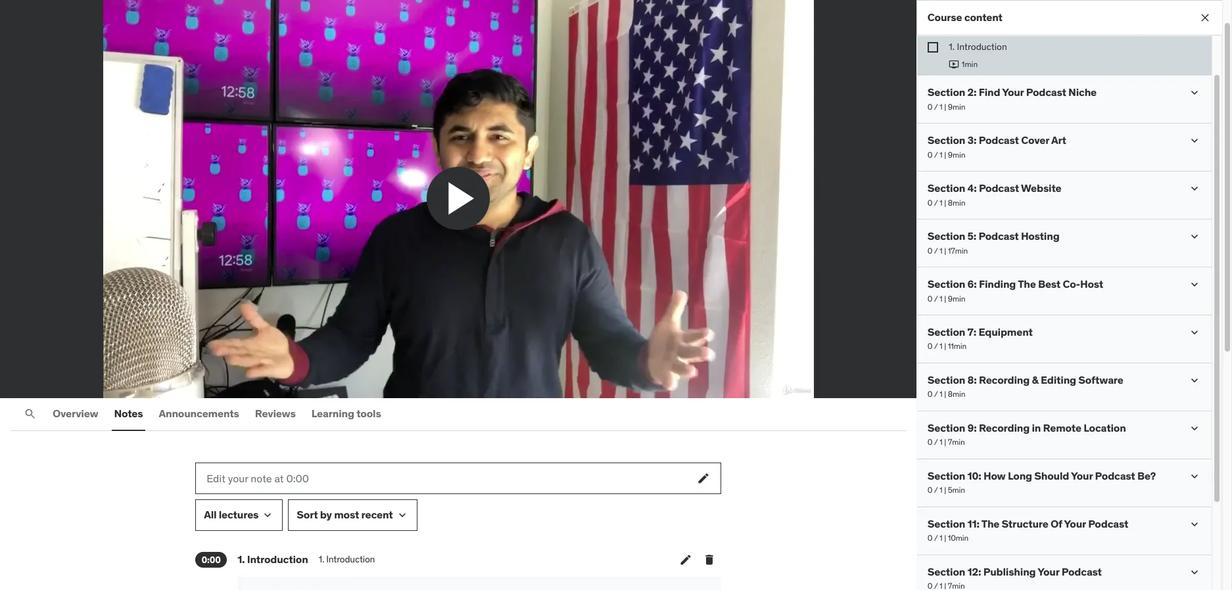 Task type: locate. For each thing, give the bounding box(es) containing it.
cover
[[1021, 134, 1050, 147]]

your right publishing
[[1038, 566, 1060, 579]]

podcast left niche
[[1026, 86, 1067, 99]]

section inside the 'section 6: finding the best co-host 0 / 1 | 9min'
[[928, 278, 966, 291]]

9min down section 3: podcast cover art dropdown button
[[948, 150, 966, 159]]

section inside section 3: podcast cover art 0 / 1 | 9min
[[928, 134, 966, 147]]

2 recording from the top
[[979, 422, 1030, 435]]

3 small image from the top
[[1188, 230, 1201, 243]]

1 horizontal spatial 0:00
[[201, 554, 221, 566]]

0 vertical spatial 0:00
[[120, 377, 139, 389]]

7 1 from the top
[[940, 390, 943, 399]]

5:
[[968, 230, 977, 243]]

&
[[1032, 374, 1039, 387]]

section for section 11: the structure of your podcast
[[928, 518, 966, 531]]

section up 17min
[[928, 230, 966, 243]]

1 1 from the top
[[940, 102, 943, 111]]

1 vertical spatial 0:00
[[286, 472, 309, 485]]

8 section from the top
[[928, 422, 966, 435]]

small image for section 5: podcast hosting
[[1188, 230, 1201, 243]]

podcast right the 3: on the top right
[[979, 134, 1019, 147]]

7:
[[968, 326, 977, 339]]

introduction
[[957, 41, 1007, 53], [247, 553, 308, 566], [326, 554, 375, 565]]

section left the 6:
[[928, 278, 966, 291]]

4 | from the top
[[945, 246, 947, 255]]

1 0 from the top
[[928, 102, 933, 111]]

recording
[[979, 374, 1030, 387], [979, 422, 1030, 435]]

8 1 from the top
[[940, 437, 943, 447]]

0 vertical spatial 9min
[[948, 102, 966, 111]]

4 1 from the top
[[940, 246, 943, 255]]

/
[[934, 102, 938, 111], [934, 150, 938, 159], [934, 198, 938, 207], [934, 246, 938, 255], [934, 294, 938, 303], [934, 342, 938, 351], [141, 377, 146, 389], [934, 390, 938, 399], [934, 437, 938, 447], [934, 485, 938, 495], [934, 533, 938, 543]]

2 small image from the top
[[1188, 182, 1201, 195]]

9min
[[948, 102, 966, 111], [948, 150, 966, 159], [948, 294, 966, 303]]

your right find
[[1002, 86, 1024, 99]]

5 section from the top
[[928, 278, 966, 291]]

remote
[[1043, 422, 1082, 435]]

1 inside section 10: how long should your podcast be? 0 / 1 | 5min
[[940, 485, 943, 495]]

notes button
[[111, 398, 146, 430]]

1 small image from the top
[[1188, 134, 1201, 148]]

section left '2:' at the top right
[[928, 86, 966, 99]]

0 horizontal spatial the
[[982, 518, 1000, 531]]

6 | from the top
[[945, 342, 947, 351]]

the inside the 'section 6: finding the best co-host 0 / 1 | 9min'
[[1018, 278, 1036, 291]]

small image for section 4: podcast website
[[1188, 182, 1201, 195]]

should
[[1035, 470, 1069, 483]]

2 horizontal spatial introduction
[[957, 41, 1007, 53]]

section 2: find your podcast niche button
[[928, 86, 1097, 99]]

1. down by
[[319, 554, 324, 565]]

course
[[928, 11, 962, 24]]

software
[[1079, 374, 1124, 387]]

section inside section 5: podcast hosting 0 / 1 | 17min
[[928, 230, 966, 243]]

1.
[[949, 41, 955, 53], [237, 553, 245, 566], [319, 554, 324, 565]]

close course content sidebar image
[[1199, 11, 1212, 24]]

3:
[[968, 134, 977, 147]]

your inside section 10: how long should your podcast be? 0 / 1 | 5min
[[1071, 470, 1093, 483]]

1 inside section 3: podcast cover art 0 / 1 | 9min
[[940, 150, 943, 159]]

2 vertical spatial 9min
[[948, 294, 966, 303]]

/ inside section 2: find your podcast niche 0 / 1 | 9min
[[934, 102, 938, 111]]

overview
[[53, 407, 98, 420]]

section 3: podcast cover art button
[[928, 134, 1067, 147]]

1 horizontal spatial introduction
[[326, 554, 375, 565]]

7 small image from the top
[[1188, 566, 1201, 579]]

3 section from the top
[[928, 182, 966, 195]]

podcast left be?
[[1095, 470, 1135, 483]]

editing
[[1041, 374, 1077, 387]]

1 section from the top
[[928, 86, 966, 99]]

video player region
[[0, 0, 918, 398]]

/ inside section 5: podcast hosting 0 / 1 | 17min
[[934, 246, 938, 255]]

section left the 3: on the top right
[[928, 134, 966, 147]]

0 horizontal spatial introduction
[[247, 553, 308, 566]]

recording inside section 9: recording in remote location 0 / 1 | 7min
[[979, 422, 1030, 435]]

4 small image from the top
[[1188, 326, 1201, 339]]

| inside section 8: recording & editing software 0 / 1 | 8min
[[945, 390, 947, 399]]

1 vertical spatial 8min
[[948, 390, 966, 399]]

6 1 from the top
[[940, 342, 943, 351]]

small image inside all lectures dropdown button
[[261, 509, 274, 522]]

0 inside section 2: find your podcast niche 0 / 1 | 9min
[[928, 102, 933, 111]]

3 0 from the top
[[928, 198, 933, 207]]

section 9: recording in remote location button
[[928, 422, 1126, 435]]

podcast right 5:
[[979, 230, 1019, 243]]

section 5: podcast hosting 0 / 1 | 17min
[[928, 230, 1060, 255]]

3 | from the top
[[945, 198, 947, 207]]

section 5: podcast hosting button
[[928, 230, 1060, 243]]

1. introduction down all lectures dropdown button
[[237, 553, 308, 566]]

edit bookmark image
[[679, 554, 692, 567]]

podcast right 4:
[[979, 182, 1019, 195]]

introduction down sort by most recent dropdown button
[[326, 554, 375, 565]]

9 | from the top
[[945, 485, 947, 495]]

0:00 right at
[[286, 472, 309, 485]]

6 small image from the top
[[1188, 518, 1201, 531]]

art
[[1052, 134, 1067, 147]]

section for section 7: equipment
[[928, 326, 966, 339]]

8min up 7min
[[948, 390, 966, 399]]

8min down section 4: podcast website dropdown button
[[948, 198, 966, 207]]

1 horizontal spatial 1.
[[319, 554, 324, 565]]

|
[[945, 102, 947, 111], [945, 150, 947, 159], [945, 198, 947, 207], [945, 246, 947, 255], [945, 294, 947, 303], [945, 342, 947, 351], [945, 390, 947, 399], [945, 437, 947, 447], [945, 485, 947, 495], [945, 533, 947, 543]]

section 4: podcast website 0 / 1 | 8min
[[928, 182, 1062, 207]]

overview button
[[50, 398, 101, 430]]

8 0 from the top
[[928, 437, 933, 447]]

your
[[1002, 86, 1024, 99], [1071, 470, 1093, 483], [1064, 518, 1086, 531], [1038, 566, 1060, 579]]

0 horizontal spatial 1.
[[237, 553, 245, 566]]

| inside section 10: how long should your podcast be? 0 / 1 | 5min
[[945, 485, 947, 495]]

0
[[928, 102, 933, 111], [928, 150, 933, 159], [928, 198, 933, 207], [928, 246, 933, 255], [928, 294, 933, 303], [928, 342, 933, 351], [928, 390, 933, 399], [928, 437, 933, 447], [928, 485, 933, 495], [928, 533, 933, 543]]

your right 'should'
[[1071, 470, 1093, 483]]

1 8min from the top
[[948, 198, 966, 207]]

0 vertical spatial 8min
[[948, 198, 966, 207]]

5 0 from the top
[[928, 294, 933, 303]]

10 | from the top
[[945, 533, 947, 543]]

the left best
[[1018, 278, 1036, 291]]

0 inside "section 4: podcast website 0 / 1 | 8min"
[[928, 198, 933, 207]]

| inside section 9: recording in remote location 0 / 1 | 7min
[[945, 437, 947, 447]]

0 inside section 5: podcast hosting 0 / 1 | 17min
[[928, 246, 933, 255]]

9min inside the 'section 6: finding the best co-host 0 / 1 | 9min'
[[948, 294, 966, 303]]

section left 4:
[[928, 182, 966, 195]]

3 1 from the top
[[940, 198, 943, 207]]

small image
[[1188, 134, 1201, 148], [1188, 182, 1201, 195], [1188, 230, 1201, 243], [1188, 326, 1201, 339], [1188, 470, 1201, 483], [1188, 518, 1201, 531], [1188, 566, 1201, 579]]

5 small image from the top
[[1188, 470, 1201, 483]]

0:00 down all
[[201, 554, 221, 566]]

/ inside section 8: recording & editing software 0 / 1 | 8min
[[934, 390, 938, 399]]

introduction up 1min
[[957, 41, 1007, 53]]

section 7: equipment button
[[928, 326, 1033, 339]]

publishing
[[984, 566, 1036, 579]]

small image for section 12: publishing your podcast
[[1188, 566, 1201, 579]]

1 horizontal spatial the
[[1018, 278, 1036, 291]]

small image
[[1188, 86, 1201, 100], [1188, 278, 1201, 291], [1188, 374, 1201, 387], [1188, 422, 1201, 435], [697, 472, 710, 485], [261, 509, 274, 522], [396, 509, 409, 522]]

section up 5min
[[928, 470, 966, 483]]

9min down play introduction 'icon'
[[948, 102, 966, 111]]

10 section from the top
[[928, 518, 966, 531]]

section left 8:
[[928, 374, 966, 387]]

sidebar element
[[917, 0, 1222, 590]]

2 horizontal spatial 1.
[[949, 41, 955, 53]]

lectures
[[219, 508, 259, 522]]

1 horizontal spatial 1. introduction
[[319, 554, 375, 565]]

content
[[965, 11, 1003, 24]]

7min
[[948, 437, 965, 447]]

your
[[228, 472, 248, 485]]

2 vertical spatial 0:00
[[201, 554, 221, 566]]

7 0 from the top
[[928, 390, 933, 399]]

2 1 from the top
[[940, 150, 943, 159]]

2 8min from the top
[[948, 390, 966, 399]]

8min
[[948, 198, 966, 207], [948, 390, 966, 399]]

of
[[1051, 518, 1063, 531]]

small image for section 7: equipment
[[1188, 326, 1201, 339]]

section for section 5: podcast hosting
[[928, 230, 966, 243]]

0 inside section 3: podcast cover art 0 / 1 | 9min
[[928, 150, 933, 159]]

| inside "section 4: podcast website 0 / 1 | 8min"
[[945, 198, 947, 207]]

equipment
[[979, 326, 1033, 339]]

by
[[320, 508, 332, 522]]

search image
[[24, 408, 37, 421]]

0:00 for 0:00
[[201, 554, 221, 566]]

progress bar slider
[[8, 356, 909, 372]]

podcast inside section 11: the structure of your podcast 0 / 1 | 10min
[[1088, 518, 1129, 531]]

section inside "section 4: podcast website 0 / 1 | 8min"
[[928, 182, 966, 195]]

podcast inside dropdown button
[[1062, 566, 1102, 579]]

how
[[984, 470, 1006, 483]]

the
[[1018, 278, 1036, 291], [982, 518, 1000, 531]]

section up 10min
[[928, 518, 966, 531]]

long
[[1008, 470, 1032, 483]]

location
[[1084, 422, 1126, 435]]

6 section from the top
[[928, 326, 966, 339]]

2 9min from the top
[[948, 150, 966, 159]]

1. introduction
[[949, 41, 1007, 53], [237, 553, 308, 566], [319, 554, 375, 565]]

5 1 from the top
[[940, 294, 943, 303]]

4 0 from the top
[[928, 246, 933, 255]]

learning tools
[[311, 407, 381, 420]]

0 vertical spatial the
[[1018, 278, 1036, 291]]

9min up section 7: equipment dropdown button
[[948, 294, 966, 303]]

2 | from the top
[[945, 150, 947, 159]]

introduction down the sort on the bottom left of the page
[[247, 553, 308, 566]]

all
[[204, 508, 217, 522]]

6 0 from the top
[[928, 342, 933, 351]]

5 | from the top
[[945, 294, 947, 303]]

1. introduction up 1min
[[949, 41, 1007, 53]]

course content
[[928, 11, 1003, 24]]

2 horizontal spatial 1. introduction
[[949, 41, 1007, 53]]

structure
[[1002, 518, 1049, 531]]

1 inside "section 4: podcast website 0 / 1 | 8min"
[[940, 198, 943, 207]]

section inside section 10: how long should your podcast be? 0 / 1 | 5min
[[928, 470, 966, 483]]

9 section from the top
[[928, 470, 966, 483]]

recording left &
[[979, 374, 1030, 387]]

section inside section 9: recording in remote location 0 / 1 | 7min
[[928, 422, 966, 435]]

0 vertical spatial recording
[[979, 374, 1030, 387]]

1. right 0:00 link
[[237, 553, 245, 566]]

recording for 9:
[[979, 422, 1030, 435]]

small image for edit your note at 0:00
[[697, 472, 710, 485]]

10 0 from the top
[[928, 533, 933, 543]]

1 9min from the top
[[948, 102, 966, 111]]

1. up play introduction 'icon'
[[949, 41, 955, 53]]

4 section from the top
[[928, 230, 966, 243]]

1. introduction down most
[[319, 554, 375, 565]]

1 vertical spatial recording
[[979, 422, 1030, 435]]

section inside section 7: equipment 0 / 1 | 11min
[[928, 326, 966, 339]]

1:05
[[148, 377, 165, 389]]

small image for section 3: podcast cover art
[[1188, 134, 1201, 148]]

section left 12:
[[928, 566, 966, 579]]

your right "of"
[[1064, 518, 1086, 531]]

recording inside section 8: recording & editing software 0 / 1 | 8min
[[979, 374, 1030, 387]]

1 recording from the top
[[979, 374, 1030, 387]]

1 inside section 11: the structure of your podcast 0 / 1 | 10min
[[940, 533, 943, 543]]

1 vertical spatial the
[[982, 518, 1000, 531]]

sort by most recent
[[297, 508, 393, 522]]

3 9min from the top
[[948, 294, 966, 303]]

recording left in
[[979, 422, 1030, 435]]

0:00 inside video player region
[[120, 377, 139, 389]]

section inside section 8: recording & editing software 0 / 1 | 8min
[[928, 374, 966, 387]]

1 inside section 8: recording & editing software 0 / 1 | 8min
[[940, 390, 943, 399]]

recent
[[361, 508, 393, 522]]

sort by most recent button
[[288, 500, 417, 531]]

learning
[[311, 407, 354, 420]]

section 12: publishing your podcast
[[928, 566, 1102, 579]]

transcript in sidebar region image
[[787, 375, 803, 391]]

section inside section 2: find your podcast niche 0 / 1 | 9min
[[928, 86, 966, 99]]

podcast down "of"
[[1062, 566, 1102, 579]]

/ inside "section 4: podcast website 0 / 1 | 8min"
[[934, 198, 938, 207]]

8 | from the top
[[945, 437, 947, 447]]

recording for 8:
[[979, 374, 1030, 387]]

9min inside section 3: podcast cover art 0 / 1 | 9min
[[948, 150, 966, 159]]

1 inside section 2: find your podcast niche 0 / 1 | 9min
[[940, 102, 943, 111]]

0 horizontal spatial 0:00
[[120, 377, 139, 389]]

podcast right "of"
[[1088, 518, 1129, 531]]

| inside section 3: podcast cover art 0 / 1 | 9min
[[945, 150, 947, 159]]

the right 11: at the right bottom of the page
[[982, 518, 1000, 531]]

1. inside sidebar element
[[949, 41, 955, 53]]

1 inside section 7: equipment 0 / 1 | 11min
[[940, 342, 943, 351]]

9 0 from the top
[[928, 485, 933, 495]]

1 inside the 'section 6: finding the best co-host 0 / 1 | 9min'
[[940, 294, 943, 303]]

0:00
[[120, 377, 139, 389], [286, 472, 309, 485], [201, 554, 221, 566]]

2 horizontal spatial 0:00
[[286, 472, 309, 485]]

section up 11min
[[928, 326, 966, 339]]

8:
[[968, 374, 977, 387]]

11 section from the top
[[928, 566, 966, 579]]

small image for section 8: recording & editing software 0 / 1 | 8min
[[1188, 374, 1201, 387]]

podcast inside "section 4: podcast website 0 / 1 | 8min"
[[979, 182, 1019, 195]]

section 10: how long should your podcast be? button
[[928, 470, 1156, 483]]

10 1 from the top
[[940, 533, 943, 543]]

7 | from the top
[[945, 390, 947, 399]]

section for section 6: finding the best co-host
[[928, 278, 966, 291]]

small image for section 2: find your podcast niche 0 / 1 | 9min
[[1188, 86, 1201, 100]]

section inside section 11: the structure of your podcast 0 / 1 | 10min
[[928, 518, 966, 531]]

subtitles image
[[812, 375, 828, 391]]

small image for section 11: the structure of your podcast
[[1188, 518, 1201, 531]]

xsmall image
[[928, 42, 938, 53]]

2 section from the top
[[928, 134, 966, 147]]

7 section from the top
[[928, 374, 966, 387]]

section 6: finding the best co-host button
[[928, 278, 1104, 291]]

1 | from the top
[[945, 102, 947, 111]]

play introduction image
[[949, 59, 959, 70]]

1 vertical spatial 9min
[[948, 150, 966, 159]]

/ inside section 10: how long should your podcast be? 0 / 1 | 5min
[[934, 485, 938, 495]]

section up 7min
[[928, 422, 966, 435]]

0:00 right forward 5 seconds icon
[[120, 377, 139, 389]]

1
[[940, 102, 943, 111], [940, 150, 943, 159], [940, 198, 943, 207], [940, 246, 943, 255], [940, 294, 943, 303], [940, 342, 943, 351], [940, 390, 943, 399], [940, 437, 943, 447], [940, 485, 943, 495], [940, 533, 943, 543]]

podcast
[[1026, 86, 1067, 99], [979, 134, 1019, 147], [979, 182, 1019, 195], [979, 230, 1019, 243], [1095, 470, 1135, 483], [1088, 518, 1129, 531], [1062, 566, 1102, 579]]

9 1 from the top
[[940, 485, 943, 495]]

2 0 from the top
[[928, 150, 933, 159]]

section for section 10: how long should your podcast be?
[[928, 470, 966, 483]]



Task type: describe. For each thing, give the bounding box(es) containing it.
your inside section 12: publishing your podcast dropdown button
[[1038, 566, 1060, 579]]

| inside section 2: find your podcast niche 0 / 1 | 9min
[[945, 102, 947, 111]]

tools
[[356, 407, 381, 420]]

host
[[1081, 278, 1104, 291]]

section 6: finding the best co-host 0 / 1 | 9min
[[928, 278, 1104, 303]]

notes
[[114, 407, 143, 420]]

| inside section 5: podcast hosting 0 / 1 | 17min
[[945, 246, 947, 255]]

0 horizontal spatial 1. introduction
[[237, 553, 308, 566]]

section 7: equipment 0 / 1 | 11min
[[928, 326, 1033, 351]]

section 10: how long should your podcast be? 0 / 1 | 5min
[[928, 470, 1156, 495]]

your inside section 11: the structure of your podcast 0 / 1 | 10min
[[1064, 518, 1086, 531]]

mute image
[[762, 375, 778, 391]]

podcast inside section 2: find your podcast niche 0 / 1 | 9min
[[1026, 86, 1067, 99]]

note
[[251, 472, 272, 485]]

add note image
[[175, 375, 191, 391]]

your inside section 2: find your podcast niche 0 / 1 | 9min
[[1002, 86, 1024, 99]]

reviews button
[[252, 398, 298, 430]]

delete bookmark image
[[703, 554, 716, 567]]

10min
[[948, 533, 969, 543]]

/ inside section 7: equipment 0 / 1 | 11min
[[934, 342, 938, 351]]

podcast inside section 5: podcast hosting 0 / 1 | 17min
[[979, 230, 1019, 243]]

| inside the 'section 6: finding the best co-host 0 / 1 | 9min'
[[945, 294, 947, 303]]

at
[[274, 472, 284, 485]]

learning tools button
[[309, 398, 384, 430]]

8min inside "section 4: podcast website 0 / 1 | 8min"
[[948, 198, 966, 207]]

website
[[1021, 182, 1062, 195]]

edit
[[207, 472, 225, 485]]

the inside section 11: the structure of your podcast 0 / 1 | 10min
[[982, 518, 1000, 531]]

0 inside section 11: the structure of your podcast 0 / 1 | 10min
[[928, 533, 933, 543]]

forward 5 seconds image
[[95, 375, 111, 391]]

section 11: the structure of your podcast button
[[928, 518, 1129, 531]]

sort
[[297, 508, 318, 522]]

small image for section 9: recording in remote location 0 / 1 | 7min
[[1188, 422, 1201, 435]]

section for section 4: podcast website
[[928, 182, 966, 195]]

section 12: publishing your podcast button
[[928, 566, 1102, 579]]

section 11: the structure of your podcast 0 / 1 | 10min
[[928, 518, 1129, 543]]

small image for section 6: finding the best co-host 0 / 1 | 9min
[[1188, 278, 1201, 291]]

6:
[[968, 278, 977, 291]]

section inside section 12: publishing your podcast dropdown button
[[928, 566, 966, 579]]

0 inside the 'section 6: finding the best co-host 0 / 1 | 9min'
[[928, 294, 933, 303]]

4:
[[968, 182, 977, 195]]

in
[[1032, 422, 1041, 435]]

section for section 3: podcast cover art
[[928, 134, 966, 147]]

section 9: recording in remote location 0 / 1 | 7min
[[928, 422, 1126, 447]]

0:00 link
[[195, 552, 227, 568]]

hosting
[[1021, 230, 1060, 243]]

/ inside section 11: the structure of your podcast 0 / 1 | 10min
[[934, 533, 938, 543]]

8min inside section 8: recording & editing software 0 / 1 | 8min
[[948, 390, 966, 399]]

all lectures
[[204, 508, 259, 522]]

5min
[[948, 485, 965, 495]]

1min
[[962, 59, 978, 69]]

1 inside section 5: podcast hosting 0 / 1 | 17min
[[940, 246, 943, 255]]

podcast inside section 10: how long should your podcast be? 0 / 1 | 5min
[[1095, 470, 1135, 483]]

11:
[[968, 518, 980, 531]]

find
[[979, 86, 1001, 99]]

introduction inside sidebar element
[[957, 41, 1007, 53]]

play video image
[[440, 178, 482, 220]]

best
[[1038, 278, 1061, 291]]

section 3: podcast cover art 0 / 1 | 9min
[[928, 134, 1067, 159]]

0 inside section 10: how long should your podcast be? 0 / 1 | 5min
[[928, 485, 933, 495]]

/ inside video player region
[[141, 377, 146, 389]]

announcements button
[[156, 398, 242, 430]]

2:
[[968, 86, 977, 99]]

section for section 2: find your podcast niche
[[928, 86, 966, 99]]

17min
[[948, 246, 968, 255]]

all lectures button
[[195, 500, 283, 531]]

section 4: podcast website button
[[928, 182, 1062, 195]]

go to next lecture image
[[897, 188, 918, 209]]

section for section 8: recording & editing software
[[928, 374, 966, 387]]

announcements
[[159, 407, 239, 420]]

0 inside section 9: recording in remote location 0 / 1 | 7min
[[928, 437, 933, 447]]

10:
[[968, 470, 982, 483]]

small image inside sort by most recent dropdown button
[[396, 509, 409, 522]]

| inside section 11: the structure of your podcast 0 / 1 | 10min
[[945, 533, 947, 543]]

niche
[[1069, 86, 1097, 99]]

co-
[[1063, 278, 1081, 291]]

be?
[[1138, 470, 1156, 483]]

small image for section 10: how long should your podcast be?
[[1188, 470, 1201, 483]]

11min
[[948, 342, 967, 351]]

/ inside section 3: podcast cover art 0 / 1 | 9min
[[934, 150, 938, 159]]

finding
[[979, 278, 1016, 291]]

9:
[[968, 422, 977, 435]]

12:
[[968, 566, 981, 579]]

0:00 / 1:05
[[120, 377, 165, 389]]

reviews
[[255, 407, 296, 420]]

edit your note at 0:00
[[207, 472, 309, 485]]

1. introduction inside sidebar element
[[949, 41, 1007, 53]]

9min inside section 2: find your podcast niche 0 / 1 | 9min
[[948, 102, 966, 111]]

1 inside section 9: recording in remote location 0 / 1 | 7min
[[940, 437, 943, 447]]

section 2: find your podcast niche 0 / 1 | 9min
[[928, 86, 1097, 111]]

podcast inside section 3: podcast cover art 0 / 1 | 9min
[[979, 134, 1019, 147]]

| inside section 7: equipment 0 / 1 | 11min
[[945, 342, 947, 351]]

most
[[334, 508, 359, 522]]

0 inside section 8: recording & editing software 0 / 1 | 8min
[[928, 390, 933, 399]]

section 8: recording & editing software 0 / 1 | 8min
[[928, 374, 1124, 399]]

section 8: recording & editing software button
[[928, 374, 1124, 387]]

section for section 9: recording in remote location
[[928, 422, 966, 435]]

0:00 for 0:00 / 1:05
[[120, 377, 139, 389]]

/ inside section 9: recording in remote location 0 / 1 | 7min
[[934, 437, 938, 447]]

/ inside the 'section 6: finding the best co-host 0 / 1 | 9min'
[[934, 294, 938, 303]]

0 inside section 7: equipment 0 / 1 | 11min
[[928, 342, 933, 351]]



Task type: vqa. For each thing, say whether or not it's contained in the screenshot.


